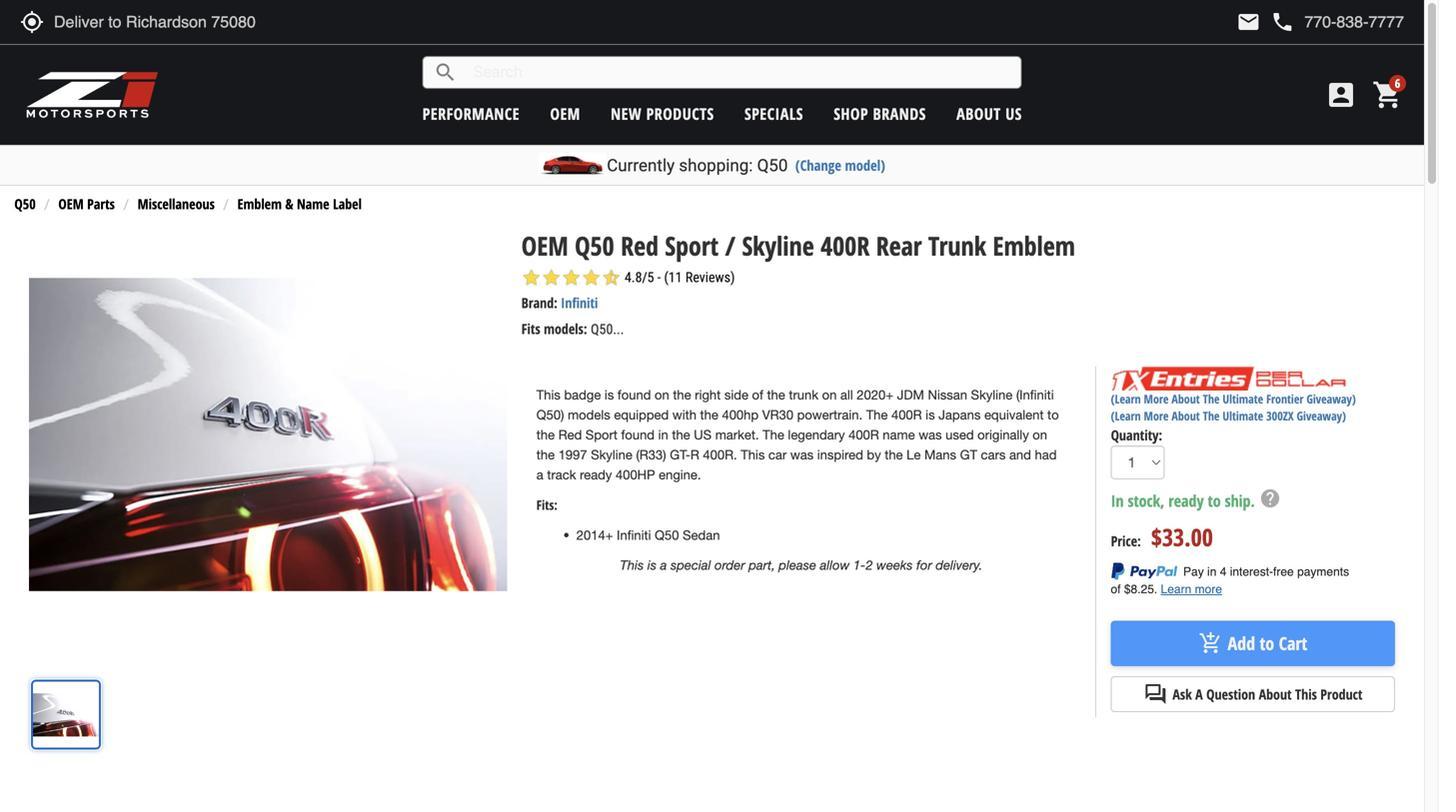 Task type: vqa. For each thing, say whether or not it's contained in the screenshot.
Miscellaneous
yes



Task type: locate. For each thing, give the bounding box(es) containing it.
400r up by
[[849, 427, 879, 443]]

r
[[690, 447, 699, 463]]

0 horizontal spatial a
[[536, 467, 543, 483]]

0 horizontal spatial on
[[655, 387, 669, 403]]

on
[[655, 387, 669, 403], [822, 387, 837, 403], [1033, 427, 1047, 443]]

1 horizontal spatial a
[[660, 558, 667, 573]]

0 vertical spatial was
[[919, 427, 942, 443]]

$33.00
[[1151, 521, 1213, 553]]

1 vertical spatial is
[[926, 407, 935, 423]]

q50 link
[[14, 195, 36, 213]]

is down the 2014+ infiniti q50 sedan
[[647, 558, 657, 573]]

emblem
[[237, 195, 282, 213], [993, 228, 1075, 263]]

the up car
[[763, 427, 784, 443]]

on up equipped
[[655, 387, 669, 403]]

ready down "1997"
[[580, 467, 612, 483]]

oem
[[550, 103, 580, 124], [58, 195, 84, 213], [521, 228, 568, 263]]

cars
[[981, 447, 1006, 463]]

ultimate down (learn more about the ultimate frontier giveaway) link
[[1223, 408, 1263, 424]]

q50 up star_half
[[575, 228, 614, 263]]

400r left rear
[[821, 228, 870, 263]]

red inside this badge is found on the right side of the trunk on all 2020+ jdm nissan skyline (infiniti q50) models equipped with the 400hp vr30 powertrain. the 400r is japans equivalent to the red sport found in the us market. the legendary 400r name was used originally on the 1997 skyline (r33) gt-r 400r. this car was inspired by the le mans gt cars and had a track ready 400hp engine.
[[558, 427, 582, 443]]

infiniti up models:
[[561, 293, 598, 312]]

the up track
[[536, 447, 555, 463]]

emblem & name label link
[[237, 195, 362, 213]]

1 vertical spatial found
[[621, 427, 655, 443]]

sport
[[665, 228, 719, 263], [586, 427, 618, 443]]

infiniti right 2014+
[[617, 528, 651, 543]]

fits
[[521, 319, 540, 338]]

2 vertical spatial oem
[[521, 228, 568, 263]]

new products link
[[611, 103, 714, 124]]

1 vertical spatial to
[[1208, 490, 1221, 512]]

2 horizontal spatial to
[[1260, 631, 1274, 656]]

0 vertical spatial a
[[536, 467, 543, 483]]

red up 4.8/5 -
[[621, 228, 659, 263]]

1 vertical spatial 400r
[[891, 407, 922, 423]]

to left ship.
[[1208, 490, 1221, 512]]

0 vertical spatial sport
[[665, 228, 719, 263]]

ready
[[580, 467, 612, 483], [1169, 490, 1204, 512]]

was right car
[[790, 447, 814, 463]]

is down nissan
[[926, 407, 935, 423]]

about up (learn more about the ultimate 300zx giveaway) link
[[1172, 391, 1200, 407]]

currently
[[607, 155, 675, 175]]

in stock, ready to ship. help
[[1111, 487, 1281, 512]]

0 vertical spatial ultimate
[[1223, 391, 1263, 407]]

this left product
[[1295, 685, 1317, 704]]

vr30
[[762, 407, 793, 423]]

the down the q50)
[[536, 427, 555, 443]]

giveaway) down frontier
[[1297, 408, 1346, 424]]

was up mans
[[919, 427, 942, 443]]

more
[[1144, 391, 1169, 407], [1144, 408, 1169, 424]]

ultimate up (learn more about the ultimate 300zx giveaway) link
[[1223, 391, 1263, 407]]

skyline up 400hp
[[591, 447, 632, 463]]

2
[[866, 558, 873, 573]]

0 horizontal spatial ready
[[580, 467, 612, 483]]

q50 left the (change on the right of the page
[[757, 155, 788, 175]]

this up the q50)
[[536, 387, 560, 403]]

0 vertical spatial to
[[1047, 407, 1059, 423]]

equivalent
[[984, 407, 1044, 423]]

1 vertical spatial oem
[[58, 195, 84, 213]]

1 horizontal spatial skyline
[[742, 228, 814, 263]]

0 vertical spatial is
[[605, 387, 614, 403]]

side
[[724, 387, 748, 403]]

by
[[867, 447, 881, 463]]

models
[[568, 407, 610, 423]]

a
[[536, 467, 543, 483], [660, 558, 667, 573]]

0 horizontal spatial sport
[[586, 427, 618, 443]]

0 vertical spatial 400r
[[821, 228, 870, 263]]

is
[[605, 387, 614, 403], [926, 407, 935, 423], [647, 558, 657, 573]]

found up equipped
[[618, 387, 651, 403]]

0 vertical spatial giveaway)
[[1307, 391, 1356, 407]]

4.8/5 -
[[625, 269, 661, 286]]

red up "1997"
[[558, 427, 582, 443]]

1 (learn from the top
[[1111, 391, 1141, 407]]

specials link
[[745, 103, 803, 124]]

1 vertical spatial a
[[660, 558, 667, 573]]

1 vertical spatial (learn
[[1111, 408, 1141, 424]]

to inside the in stock, ready to ship. help
[[1208, 490, 1221, 512]]

oem for parts
[[58, 195, 84, 213]]

1 horizontal spatial emblem
[[993, 228, 1075, 263]]

badge
[[564, 387, 601, 403]]

mail link
[[1237, 10, 1261, 34]]

1 horizontal spatial to
[[1208, 490, 1221, 512]]

oem left parts
[[58, 195, 84, 213]]

name
[[297, 195, 329, 213]]

2 horizontal spatial skyline
[[971, 387, 1013, 403]]

giveaway) right frontier
[[1307, 391, 1356, 407]]

0 vertical spatial (learn
[[1111, 391, 1141, 407]]

the right of
[[767, 387, 785, 403]]

1 horizontal spatial was
[[919, 427, 942, 443]]

ready inside this badge is found on the right side of the trunk on all 2020+ jdm nissan skyline (infiniti q50) models equipped with the 400hp vr30 powertrain. the 400r is japans equivalent to the red sport found in the us market. the legendary 400r name was used originally on the 1997 skyline (r33) gt-r 400r. this car was inspired by the le mans gt cars and had a track ready 400hp engine.
[[580, 467, 612, 483]]

skyline
[[742, 228, 814, 263], [971, 387, 1013, 403], [591, 447, 632, 463]]

giveaway)
[[1307, 391, 1356, 407], [1297, 408, 1346, 424]]

to right the add
[[1260, 631, 1274, 656]]

help
[[1259, 487, 1281, 509]]

1 horizontal spatial infiniti
[[617, 528, 651, 543]]

1 vertical spatial skyline
[[971, 387, 1013, 403]]

1 vertical spatial infiniti
[[617, 528, 651, 543]]

on up 'had' on the bottom of page
[[1033, 427, 1047, 443]]

sport left /
[[665, 228, 719, 263]]

price: $33.00
[[1111, 521, 1213, 553]]

to down "(infiniti"
[[1047, 407, 1059, 423]]

0 vertical spatial ready
[[580, 467, 612, 483]]

1 vertical spatial red
[[558, 427, 582, 443]]

0 horizontal spatial infiniti
[[561, 293, 598, 312]]

0 horizontal spatial to
[[1047, 407, 1059, 423]]

1 horizontal spatial red
[[621, 228, 659, 263]]

400r down jdm
[[891, 407, 922, 423]]

fits:
[[536, 496, 557, 514]]

oem left new
[[550, 103, 580, 124]]

/
[[725, 228, 736, 263]]

(learn
[[1111, 391, 1141, 407], [1111, 408, 1141, 424]]

(learn more about the ultimate frontier giveaway) link
[[1111, 391, 1356, 407]]

a left special
[[660, 558, 667, 573]]

1 vertical spatial more
[[1144, 408, 1169, 424]]

about down (learn more about the ultimate frontier giveaway) link
[[1172, 408, 1200, 424]]

1 vertical spatial sport
[[586, 427, 618, 443]]

(r33)
[[636, 447, 666, 463]]

0 vertical spatial red
[[621, 228, 659, 263]]

mail
[[1237, 10, 1261, 34]]

this
[[536, 387, 560, 403], [741, 447, 765, 463], [620, 558, 644, 573], [1295, 685, 1317, 704]]

0 horizontal spatial red
[[558, 427, 582, 443]]

1-
[[853, 558, 866, 573]]

weeks
[[876, 558, 913, 573]]

a inside this badge is found on the right side of the trunk on all 2020+ jdm nissan skyline (infiniti q50) models equipped with the 400hp vr30 powertrain. the 400r is japans equivalent to the red sport found in the us market. the legendary 400r name was used originally on the 1997 skyline (r33) gt-r 400r. this car was inspired by the le mans gt cars and had a track ready 400hp engine.
[[536, 467, 543, 483]]

2 vertical spatial to
[[1260, 631, 1274, 656]]

q50)
[[536, 407, 564, 423]]

about right the question
[[1259, 685, 1292, 704]]

search
[[433, 60, 457, 84]]

quantity:
[[1111, 426, 1162, 445]]

to
[[1047, 407, 1059, 423], [1208, 490, 1221, 512], [1260, 631, 1274, 656]]

2 vertical spatial is
[[647, 558, 657, 573]]

special
[[671, 558, 711, 573]]

miscellaneous
[[137, 195, 215, 213]]

the
[[1203, 391, 1220, 407], [866, 407, 888, 423], [1203, 408, 1220, 424], [763, 427, 784, 443]]

for
[[916, 558, 932, 573]]

brand:
[[521, 293, 558, 312]]

1 vertical spatial was
[[790, 447, 814, 463]]

a left track
[[536, 467, 543, 483]]

2020+
[[857, 387, 893, 403]]

found
[[618, 387, 651, 403], [621, 427, 655, 443]]

oem up the "brand:"
[[521, 228, 568, 263]]

infiniti link
[[561, 293, 598, 312]]

in
[[658, 427, 668, 443]]

ready up $33.00
[[1169, 490, 1204, 512]]

question_answer
[[1144, 683, 1168, 707]]

skyline right /
[[742, 228, 814, 263]]

is right badge
[[605, 387, 614, 403]]

q50
[[757, 155, 788, 175], [14, 195, 36, 213], [575, 228, 614, 263], [655, 528, 679, 543]]

on left all
[[822, 387, 837, 403]]

the right in
[[672, 427, 690, 443]]

this is a special order part, please allow 1-2 weeks for delivery.
[[620, 558, 983, 573]]

0 vertical spatial more
[[1144, 391, 1169, 407]]

0 vertical spatial infiniti
[[561, 293, 598, 312]]

emblem & name label
[[237, 195, 362, 213]]

1 horizontal spatial on
[[822, 387, 837, 403]]

emblem right trunk
[[993, 228, 1075, 263]]

1 vertical spatial ready
[[1169, 490, 1204, 512]]

ready inside the in stock, ready to ship. help
[[1169, 490, 1204, 512]]

order
[[715, 558, 745, 573]]

performance
[[422, 103, 520, 124]]

1 horizontal spatial sport
[[665, 228, 719, 263]]

shopping_cart link
[[1367, 79, 1404, 111]]

oem inside oem q50 red sport / skyline 400r rear trunk emblem star star star star star_half 4.8/5 - (11 reviews) brand: infiniti fits models: q50...
[[521, 228, 568, 263]]

new products
[[611, 103, 714, 124]]

emblem left &
[[237, 195, 282, 213]]

gt-
[[670, 447, 690, 463]]

shopping_cart
[[1372, 79, 1404, 111]]

sport down models
[[586, 427, 618, 443]]

shop brands link
[[834, 103, 926, 124]]

found down equipped
[[621, 427, 655, 443]]

Search search field
[[457, 57, 1021, 88]]

2 vertical spatial skyline
[[591, 447, 632, 463]]

1 vertical spatial ultimate
[[1223, 408, 1263, 424]]

skyline up equivalent
[[971, 387, 1013, 403]]

1 vertical spatial emblem
[[993, 228, 1075, 263]]

0 vertical spatial skyline
[[742, 228, 814, 263]]

400r
[[821, 228, 870, 263], [891, 407, 922, 423], [849, 427, 879, 443]]

1 horizontal spatial ready
[[1169, 490, 1204, 512]]

products
[[646, 103, 714, 124]]

name
[[883, 427, 915, 443]]

0 horizontal spatial emblem
[[237, 195, 282, 213]]

2 star from the left
[[541, 268, 561, 288]]



Task type: describe. For each thing, give the bounding box(es) containing it.
rear
[[876, 228, 922, 263]]

the down (learn more about the ultimate frontier giveaway) link
[[1203, 408, 1220, 424]]

red inside oem q50 red sport / skyline 400r rear trunk emblem star star star star star_half 4.8/5 - (11 reviews) brand: infiniti fits models: q50...
[[621, 228, 659, 263]]

ask
[[1173, 685, 1192, 704]]

in
[[1111, 490, 1124, 512]]

add_shopping_cart add to cart
[[1199, 631, 1307, 656]]

the left le
[[885, 447, 903, 463]]

mans
[[924, 447, 956, 463]]

add_shopping_cart
[[1199, 632, 1223, 656]]

skyline inside oem q50 red sport / skyline 400r rear trunk emblem star star star star star_half 4.8/5 - (11 reviews) brand: infiniti fits models: q50...
[[742, 228, 814, 263]]

0 vertical spatial emblem
[[237, 195, 282, 213]]

(infiniti
[[1016, 387, 1054, 403]]

q50 left oem parts link
[[14, 195, 36, 213]]

model)
[[845, 155, 885, 175]]

oem link
[[550, 103, 580, 124]]

performance link
[[422, 103, 520, 124]]

oem q50 red sport / skyline 400r rear trunk emblem star star star star star_half 4.8/5 - (11 reviews) brand: infiniti fits models: q50...
[[521, 228, 1075, 338]]

400r inside oem q50 red sport / skyline 400r rear trunk emblem star star star star star_half 4.8/5 - (11 reviews) brand: infiniti fits models: q50...
[[821, 228, 870, 263]]

question_answer ask a question about this product
[[1144, 683, 1363, 707]]

300zx
[[1266, 408, 1294, 424]]

models:
[[544, 319, 587, 338]]

this inside question_answer ask a question about this product
[[1295, 685, 1317, 704]]

star_half
[[601, 268, 621, 288]]

2 vertical spatial 400r
[[849, 427, 879, 443]]

this left car
[[741, 447, 765, 463]]

track
[[547, 467, 576, 483]]

the down the 2020+
[[866, 407, 888, 423]]

3 star from the left
[[561, 268, 581, 288]]

sedan
[[683, 528, 720, 543]]

brands
[[873, 103, 926, 124]]

parts
[[87, 195, 115, 213]]

account_box link
[[1320, 79, 1362, 111]]

cart
[[1279, 631, 1307, 656]]

1997
[[558, 447, 587, 463]]

2 more from the top
[[1144, 408, 1169, 424]]

0 horizontal spatial is
[[605, 387, 614, 403]]

this badge is found on the right side of the trunk on all 2020+ jdm nissan skyline (infiniti q50) models equipped with the 400hp vr30 powertrain. the 400r is japans equivalent to the red sport found in the us market. the legendary 400r name was used originally on the 1997 skyline (r33) gt-r 400r. this car was inspired by the le mans gt cars and had a track ready 400hp engine.
[[536, 387, 1059, 483]]

a
[[1195, 685, 1203, 704]]

q50 left sedan
[[655, 528, 679, 543]]

400hp
[[616, 467, 655, 483]]

phone
[[1271, 10, 1295, 34]]

400r.
[[703, 447, 737, 463]]

about inside question_answer ask a question about this product
[[1259, 685, 1292, 704]]

about us link
[[956, 103, 1022, 124]]

and
[[1009, 447, 1031, 463]]

q50 inside oem q50 red sport / skyline 400r rear trunk emblem star star star star star_half 4.8/5 - (11 reviews) brand: infiniti fits models: q50...
[[575, 228, 614, 263]]

emblem inside oem q50 red sport / skyline 400r rear trunk emblem star star star star star_half 4.8/5 - (11 reviews) brand: infiniti fits models: q50...
[[993, 228, 1075, 263]]

infiniti inside oem q50 red sport / skyline 400r rear trunk emblem star star star star star_half 4.8/5 - (11 reviews) brand: infiniti fits models: q50...
[[561, 293, 598, 312]]

mail phone
[[1237, 10, 1295, 34]]

us
[[694, 427, 712, 443]]

2014+ infiniti q50 sedan
[[576, 528, 720, 543]]

the down the right
[[700, 407, 718, 423]]

right
[[695, 387, 721, 403]]

1 more from the top
[[1144, 391, 1169, 407]]

legendary
[[788, 427, 845, 443]]

originally
[[978, 427, 1029, 443]]

z1 motorsports logo image
[[25, 70, 159, 120]]

0 horizontal spatial skyline
[[591, 447, 632, 463]]

powertrain.
[[797, 407, 863, 423]]

question
[[1206, 685, 1255, 704]]

nissan
[[928, 387, 967, 403]]

the up (learn more about the ultimate 300zx giveaway) link
[[1203, 391, 1220, 407]]

delivery.
[[936, 558, 983, 573]]

(learn more about the ultimate 300zx giveaway) link
[[1111, 408, 1346, 424]]

1 vertical spatial giveaway)
[[1297, 408, 1346, 424]]

my_location
[[20, 10, 44, 34]]

q50...
[[591, 321, 624, 338]]

2 (learn from the top
[[1111, 408, 1141, 424]]

1 star from the left
[[521, 268, 541, 288]]

0 vertical spatial found
[[618, 387, 651, 403]]

to inside this badge is found on the right side of the trunk on all 2020+ jdm nissan skyline (infiniti q50) models equipped with the 400hp vr30 powertrain. the 400r is japans equivalent to the red sport found in the us market. the legendary 400r name was used originally on the 1997 skyline (r33) gt-r 400r. this car was inspired by the le mans gt cars and had a track ready 400hp engine.
[[1047, 407, 1059, 423]]

1 ultimate from the top
[[1223, 391, 1263, 407]]

account_box
[[1325, 79, 1357, 111]]

phone link
[[1271, 10, 1404, 34]]

us
[[1005, 103, 1022, 124]]

frontier
[[1266, 391, 1304, 407]]

add
[[1228, 631, 1255, 656]]

the up with
[[673, 387, 691, 403]]

miscellaneous link
[[137, 195, 215, 213]]

2 horizontal spatial is
[[926, 407, 935, 423]]

please
[[779, 558, 816, 573]]

about left "us"
[[956, 103, 1001, 124]]

car
[[768, 447, 787, 463]]

(change
[[795, 155, 841, 175]]

gt
[[960, 447, 977, 463]]

sport inside oem q50 red sport / skyline 400r rear trunk emblem star star star star star_half 4.8/5 - (11 reviews) brand: infiniti fits models: q50...
[[665, 228, 719, 263]]

jdm
[[897, 387, 924, 403]]

le
[[907, 447, 921, 463]]

inspired
[[817, 447, 863, 463]]

trunk
[[789, 387, 818, 403]]

2 ultimate from the top
[[1223, 408, 1263, 424]]

4 star from the left
[[581, 268, 601, 288]]

2 horizontal spatial on
[[1033, 427, 1047, 443]]

specials
[[745, 103, 803, 124]]

had
[[1035, 447, 1057, 463]]

price:
[[1111, 532, 1141, 550]]

allow
[[820, 558, 850, 573]]

engine.
[[659, 467, 701, 483]]

trunk
[[928, 228, 986, 263]]

of
[[752, 387, 763, 403]]

shop
[[834, 103, 869, 124]]

sport inside this badge is found on the right side of the trunk on all 2020+ jdm nissan skyline (infiniti q50) models equipped with the 400hp vr30 powertrain. the 400r is japans equivalent to the red sport found in the us market. the legendary 400r name was used originally on the 1997 skyline (r33) gt-r 400r. this car was inspired by the le mans gt cars and had a track ready 400hp engine.
[[586, 427, 618, 443]]

shopping:
[[679, 155, 753, 175]]

oem for q50
[[521, 228, 568, 263]]

(learn more about the ultimate frontier giveaway) (learn more about the ultimate 300zx giveaway)
[[1111, 391, 1356, 424]]

market.
[[715, 427, 759, 443]]

stock,
[[1128, 490, 1165, 512]]

0 vertical spatial oem
[[550, 103, 580, 124]]

0 horizontal spatial was
[[790, 447, 814, 463]]

(change model) link
[[795, 155, 885, 175]]

400hp
[[722, 407, 759, 423]]

this down the 2014+ infiniti q50 sedan
[[620, 558, 644, 573]]

2014+
[[576, 528, 613, 543]]

&
[[285, 195, 293, 213]]

with
[[672, 407, 696, 423]]

1 horizontal spatial is
[[647, 558, 657, 573]]

part,
[[749, 558, 775, 573]]



